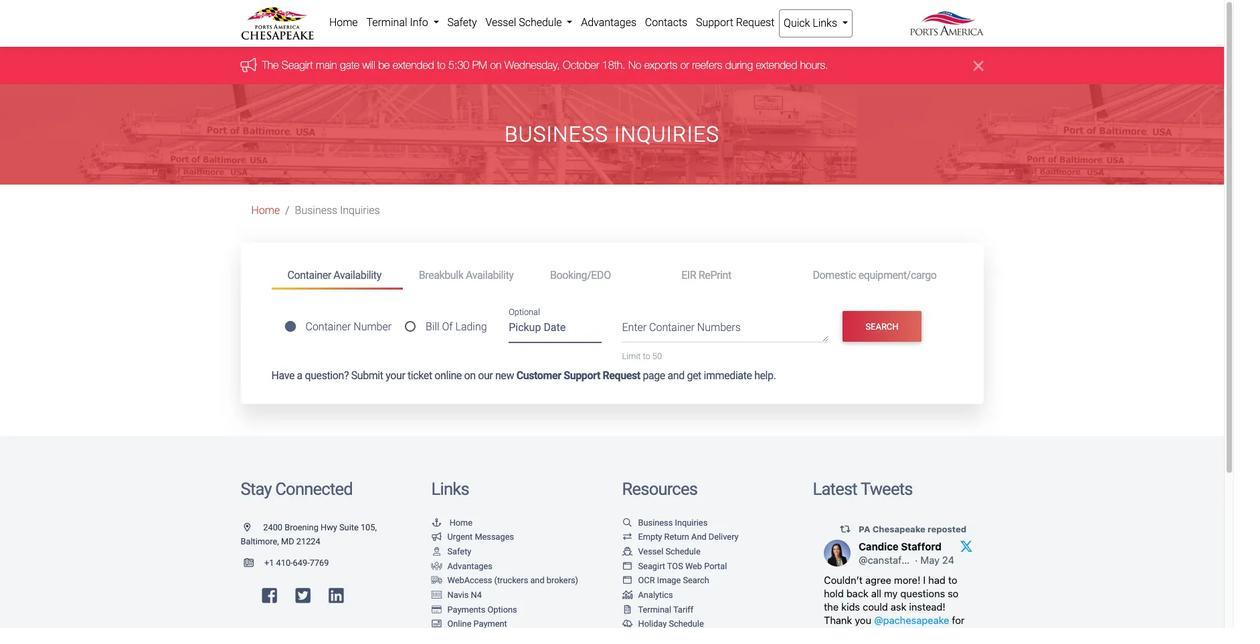Task type: locate. For each thing, give the bounding box(es) containing it.
payments options link
[[432, 605, 517, 615]]

1 vertical spatial business inquiries
[[295, 205, 380, 217]]

navis
[[448, 591, 469, 601]]

safety link
[[443, 9, 482, 36], [432, 547, 472, 557]]

safety
[[448, 16, 477, 29], [448, 547, 472, 557]]

of
[[442, 321, 453, 334]]

seagirt
[[282, 59, 313, 71], [639, 562, 666, 572]]

links right quick
[[813, 17, 838, 29]]

+1 410-649-7769 link
[[241, 559, 329, 569]]

0 horizontal spatial extended
[[393, 59, 434, 71]]

1 vertical spatial on
[[464, 370, 476, 383]]

payments options
[[448, 605, 517, 615]]

to left 50
[[643, 352, 651, 362]]

request down limit
[[603, 370, 641, 383]]

0 vertical spatial to
[[437, 59, 446, 71]]

browser image down ship icon
[[623, 563, 633, 572]]

numbers
[[698, 321, 741, 334]]

1 vertical spatial home link
[[251, 205, 280, 217]]

1 horizontal spatial schedule
[[666, 547, 701, 557]]

1 horizontal spatial home
[[329, 16, 358, 29]]

2 vertical spatial business inquiries
[[639, 518, 708, 528]]

seagirt up ocr
[[639, 562, 666, 572]]

0 vertical spatial search
[[866, 322, 899, 332]]

0 horizontal spatial seagirt
[[282, 59, 313, 71]]

1 horizontal spatial home link
[[325, 9, 362, 36]]

twitter square image
[[296, 588, 311, 605]]

1 horizontal spatial extended
[[756, 59, 798, 71]]

container up 50
[[650, 321, 695, 334]]

webaccess
[[448, 576, 492, 586]]

search down domestic equipment/cargo link
[[866, 322, 899, 332]]

schedule up seagirt tos web portal
[[666, 547, 701, 557]]

0 horizontal spatial home link
[[251, 205, 280, 217]]

vessel up pm
[[486, 16, 517, 29]]

map marker alt image
[[244, 524, 261, 533]]

have a question? submit your ticket online on our new customer support request page and get immediate help.
[[272, 370, 777, 383]]

0 horizontal spatial vessel
[[486, 16, 517, 29]]

navis n4 link
[[432, 591, 482, 601]]

new
[[496, 370, 514, 383]]

0 horizontal spatial request
[[603, 370, 641, 383]]

0 horizontal spatial vessel schedule
[[486, 16, 565, 29]]

0 horizontal spatial advantages link
[[432, 562, 493, 572]]

2400 broening hwy suite 105, baltimore, md 21224 link
[[241, 523, 377, 547]]

support request
[[696, 16, 775, 29]]

webaccess (truckers and brokers)
[[448, 576, 579, 586]]

0 vertical spatial advantages
[[581, 16, 637, 29]]

1 horizontal spatial business
[[505, 122, 609, 147]]

web
[[686, 562, 703, 572]]

reprint
[[699, 269, 732, 282]]

2 browser image from the top
[[623, 578, 633, 586]]

2 vertical spatial inquiries
[[675, 518, 708, 528]]

1 availability from the left
[[334, 269, 382, 282]]

advantages link up "webaccess" at the bottom of the page
[[432, 562, 493, 572]]

support up reefers
[[696, 16, 734, 29]]

1 vertical spatial vessel schedule link
[[623, 547, 701, 557]]

2 availability from the left
[[466, 269, 514, 282]]

browser image inside seagirt tos web portal link
[[623, 563, 633, 572]]

limit to 50
[[623, 352, 662, 362]]

0 vertical spatial safety
[[448, 16, 477, 29]]

safety link down urgent
[[432, 547, 472, 557]]

links up anchor image on the left
[[432, 480, 469, 500]]

support
[[696, 16, 734, 29], [564, 370, 601, 383]]

ship image
[[623, 549, 633, 557]]

2 extended from the left
[[756, 59, 798, 71]]

browser image inside ocr image search link
[[623, 578, 633, 586]]

home link for the terminal info "link"
[[325, 9, 362, 36]]

webaccess (truckers and brokers) link
[[432, 576, 579, 586]]

request left quick
[[737, 16, 775, 29]]

0 horizontal spatial terminal
[[367, 16, 408, 29]]

1 horizontal spatial advantages link
[[577, 9, 641, 36]]

terminal down analytics
[[639, 605, 672, 615]]

advantages
[[581, 16, 637, 29], [448, 562, 493, 572]]

410-
[[276, 559, 293, 569]]

1 browser image from the top
[[623, 563, 633, 572]]

vessel schedule link down empty
[[623, 547, 701, 557]]

domestic
[[813, 269, 857, 282]]

availability for breakbulk availability
[[466, 269, 514, 282]]

browser image
[[623, 563, 633, 572], [623, 578, 633, 586]]

eir reprint link
[[666, 263, 797, 288]]

customer support request link
[[517, 370, 641, 383]]

extended right the during at the right top
[[756, 59, 798, 71]]

1 vertical spatial request
[[603, 370, 641, 383]]

quick links link
[[779, 9, 854, 38]]

safety up 5:30
[[448, 16, 477, 29]]

safety link up 5:30
[[443, 9, 482, 36]]

0 vertical spatial business
[[505, 122, 609, 147]]

1 horizontal spatial links
[[813, 17, 838, 29]]

1 horizontal spatial support
[[696, 16, 734, 29]]

0 horizontal spatial business
[[295, 205, 338, 217]]

7769
[[310, 559, 329, 569]]

page
[[643, 370, 666, 383]]

1 safety from the top
[[448, 16, 477, 29]]

request
[[737, 16, 775, 29], [603, 370, 641, 383]]

2400 broening hwy suite 105, baltimore, md 21224
[[241, 523, 377, 547]]

1 horizontal spatial and
[[668, 370, 685, 383]]

0 horizontal spatial home
[[251, 205, 280, 217]]

1 horizontal spatial availability
[[466, 269, 514, 282]]

close image
[[974, 58, 984, 74]]

0 horizontal spatial vessel schedule link
[[482, 9, 577, 36]]

1 horizontal spatial terminal
[[639, 605, 672, 615]]

vessel down empty
[[639, 547, 664, 557]]

container left number
[[306, 321, 351, 334]]

0 horizontal spatial advantages
[[448, 562, 493, 572]]

0 vertical spatial vessel schedule link
[[482, 9, 577, 36]]

urgent messages
[[448, 533, 514, 543]]

our
[[478, 370, 493, 383]]

links
[[813, 17, 838, 29], [432, 480, 469, 500]]

1 horizontal spatial vessel
[[639, 547, 664, 557]]

return
[[665, 533, 690, 543]]

1 extended from the left
[[393, 59, 434, 71]]

1 vertical spatial safety link
[[432, 547, 472, 557]]

navis n4
[[448, 591, 482, 601]]

seagirt inside alert
[[282, 59, 313, 71]]

support right the customer
[[564, 370, 601, 383]]

container for container availability
[[288, 269, 331, 282]]

container availability
[[288, 269, 382, 282]]

advantages up "webaccess" at the bottom of the page
[[448, 562, 493, 572]]

ocr
[[639, 576, 655, 586]]

1 horizontal spatial seagirt
[[639, 562, 666, 572]]

0 vertical spatial home link
[[325, 9, 362, 36]]

container up container number
[[288, 269, 331, 282]]

search down web
[[683, 576, 710, 586]]

5:30
[[449, 59, 470, 71]]

1 vertical spatial vessel schedule
[[639, 547, 701, 557]]

search image
[[623, 520, 633, 528]]

seagirt right the
[[282, 59, 313, 71]]

0 vertical spatial support
[[696, 16, 734, 29]]

vessel schedule link up the wednesday, at top
[[482, 9, 577, 36]]

latest
[[813, 480, 858, 500]]

quick links
[[784, 17, 840, 29]]

online
[[435, 370, 462, 383]]

1 vertical spatial safety
[[448, 547, 472, 557]]

extended right be
[[393, 59, 434, 71]]

2 vertical spatial home link
[[432, 518, 473, 528]]

schedule
[[519, 16, 562, 29], [666, 547, 701, 557]]

0 vertical spatial on
[[491, 59, 502, 71]]

2 vertical spatial home
[[450, 518, 473, 528]]

0 vertical spatial safety link
[[443, 9, 482, 36]]

search inside search button
[[866, 322, 899, 332]]

anchor image
[[432, 520, 442, 528]]

(truckers
[[495, 576, 529, 586]]

vessel schedule
[[486, 16, 565, 29], [639, 547, 701, 557]]

1 vertical spatial browser image
[[623, 578, 633, 586]]

and left brokers)
[[531, 576, 545, 586]]

0 horizontal spatial to
[[437, 59, 446, 71]]

payments
[[448, 605, 486, 615]]

2 horizontal spatial business
[[639, 518, 673, 528]]

on left the our
[[464, 370, 476, 383]]

terminal
[[367, 16, 408, 29], [639, 605, 672, 615]]

649-
[[293, 559, 310, 569]]

availability right breakbulk
[[466, 269, 514, 282]]

quick
[[784, 17, 811, 29]]

contacts link
[[641, 9, 692, 36]]

1 vertical spatial business
[[295, 205, 338, 217]]

october
[[563, 59, 600, 71]]

home
[[329, 16, 358, 29], [251, 205, 280, 217], [450, 518, 473, 528]]

and
[[668, 370, 685, 383], [531, 576, 545, 586]]

0 vertical spatial links
[[813, 17, 838, 29]]

seagirt tos web portal
[[639, 562, 728, 572]]

2 vertical spatial business
[[639, 518, 673, 528]]

1 vertical spatial and
[[531, 576, 545, 586]]

schedule up the seagirt main gate will be extended to 5:30 pm on wednesday, october 18th.  no exports or reefers during extended hours.
[[519, 16, 562, 29]]

brokers)
[[547, 576, 579, 586]]

1 horizontal spatial on
[[491, 59, 502, 71]]

bill
[[426, 321, 440, 334]]

and left "get"
[[668, 370, 685, 383]]

1 vertical spatial home
[[251, 205, 280, 217]]

0 vertical spatial business inquiries
[[505, 122, 720, 147]]

truck container image
[[432, 578, 442, 586]]

on right pm
[[491, 59, 502, 71]]

0 vertical spatial seagirt
[[282, 59, 313, 71]]

1 vertical spatial terminal
[[639, 605, 672, 615]]

browser image up analytics image on the bottom right of page
[[623, 578, 633, 586]]

home link
[[325, 9, 362, 36], [251, 205, 280, 217], [432, 518, 473, 528]]

extended
[[393, 59, 434, 71], [756, 59, 798, 71]]

availability up container number
[[334, 269, 382, 282]]

container for container number
[[306, 321, 351, 334]]

0 vertical spatial browser image
[[623, 563, 633, 572]]

1 horizontal spatial search
[[866, 322, 899, 332]]

vessel schedule up the wednesday, at top
[[486, 16, 565, 29]]

0 vertical spatial request
[[737, 16, 775, 29]]

0 vertical spatial and
[[668, 370, 685, 383]]

wednesday,
[[505, 59, 560, 71]]

n4
[[471, 591, 482, 601]]

2 horizontal spatial home link
[[432, 518, 473, 528]]

availability inside container availability link
[[334, 269, 382, 282]]

stay
[[241, 480, 272, 500]]

1 vertical spatial schedule
[[666, 547, 701, 557]]

vessel schedule up seagirt tos web portal link
[[639, 547, 701, 557]]

1 horizontal spatial request
[[737, 16, 775, 29]]

terminal tariff
[[639, 605, 694, 615]]

container storage image
[[432, 592, 442, 601]]

1 vertical spatial search
[[683, 576, 710, 586]]

0 horizontal spatial schedule
[[519, 16, 562, 29]]

terminal left info
[[367, 16, 408, 29]]

advantages link
[[577, 9, 641, 36], [432, 562, 493, 572]]

0 vertical spatial terminal
[[367, 16, 408, 29]]

terminal for terminal info
[[367, 16, 408, 29]]

connected
[[275, 480, 353, 500]]

the seagirt main gate will be extended to 5:30 pm on wednesday, october 18th.  no exports or reefers during extended hours. alert
[[0, 47, 1225, 85]]

analytics image
[[623, 592, 633, 601]]

0 horizontal spatial on
[[464, 370, 476, 383]]

to left 5:30
[[437, 59, 446, 71]]

terminal info
[[367, 16, 431, 29]]

advantages up 18th.
[[581, 16, 637, 29]]

terminal inside the terminal info "link"
[[367, 16, 408, 29]]

vessel schedule link
[[482, 9, 577, 36], [623, 547, 701, 557]]

1 vertical spatial vessel
[[639, 547, 664, 557]]

1 horizontal spatial to
[[643, 352, 651, 362]]

0 horizontal spatial availability
[[334, 269, 382, 282]]

0 horizontal spatial support
[[564, 370, 601, 383]]

exports
[[645, 59, 678, 71]]

availability inside breakbulk availability link
[[466, 269, 514, 282]]

container
[[288, 269, 331, 282], [306, 321, 351, 334], [650, 321, 695, 334]]

safety down urgent
[[448, 547, 472, 557]]

advantages link up 18th.
[[577, 9, 641, 36]]

availability
[[334, 269, 382, 282], [466, 269, 514, 282]]

0 vertical spatial vessel
[[486, 16, 517, 29]]

0 horizontal spatial links
[[432, 480, 469, 500]]

1 vertical spatial seagirt
[[639, 562, 666, 572]]

options
[[488, 605, 517, 615]]

21224
[[297, 537, 321, 547]]

stay connected
[[241, 480, 353, 500]]

2400
[[263, 523, 283, 533]]



Task type: describe. For each thing, give the bounding box(es) containing it.
1 horizontal spatial vessel schedule link
[[623, 547, 701, 557]]

broening
[[285, 523, 319, 533]]

0 vertical spatial home
[[329, 16, 358, 29]]

breakbulk availability link
[[403, 263, 534, 288]]

credit card front image
[[432, 621, 442, 629]]

tos
[[668, 562, 684, 572]]

empty return and delivery link
[[623, 533, 739, 543]]

eir
[[682, 269, 697, 282]]

1 vertical spatial advantages
[[448, 562, 493, 572]]

2 horizontal spatial home
[[450, 518, 473, 528]]

info
[[410, 16, 428, 29]]

0 horizontal spatial search
[[683, 576, 710, 586]]

the seagirt main gate will be extended to 5:30 pm on wednesday, october 18th.  no exports or reefers during extended hours.
[[262, 59, 829, 71]]

safety link for the terminal info "link"
[[443, 9, 482, 36]]

hwy
[[321, 523, 337, 533]]

browser image for seagirt
[[623, 563, 633, 572]]

enter
[[623, 321, 647, 334]]

a
[[297, 370, 303, 383]]

the seagirt main gate will be extended to 5:30 pm on wednesday, october 18th.  no exports or reefers during extended hours. link
[[262, 59, 829, 71]]

bells image
[[623, 621, 633, 629]]

0 vertical spatial schedule
[[519, 16, 562, 29]]

will
[[363, 59, 376, 71]]

container availability link
[[272, 263, 403, 290]]

breakbulk availability
[[419, 269, 514, 282]]

help.
[[755, 370, 777, 383]]

user hard hat image
[[432, 549, 442, 557]]

tweets
[[861, 480, 913, 500]]

facebook square image
[[262, 588, 277, 605]]

optional
[[509, 307, 540, 317]]

2 safety from the top
[[448, 547, 472, 557]]

search button
[[843, 312, 922, 343]]

contacts
[[645, 16, 688, 29]]

urgent
[[448, 533, 473, 543]]

terminal tariff link
[[623, 605, 694, 615]]

1 horizontal spatial advantages
[[581, 16, 637, 29]]

latest tweets
[[813, 480, 913, 500]]

lading
[[456, 321, 487, 334]]

domestic equipment/cargo
[[813, 269, 937, 282]]

support request link
[[692, 9, 779, 36]]

messages
[[475, 533, 514, 543]]

+1
[[264, 559, 274, 569]]

analytics
[[639, 591, 674, 601]]

1 horizontal spatial vessel schedule
[[639, 547, 701, 557]]

file invoice image
[[623, 606, 633, 615]]

0 vertical spatial inquiries
[[615, 122, 720, 147]]

equipment/cargo
[[859, 269, 937, 282]]

tariff
[[674, 605, 694, 615]]

credit card image
[[432, 606, 442, 615]]

ocr image search
[[639, 576, 710, 586]]

ticket
[[408, 370, 432, 383]]

reefers
[[693, 59, 723, 71]]

bill of lading
[[426, 321, 487, 334]]

browser image for ocr
[[623, 578, 633, 586]]

empty return and delivery
[[639, 533, 739, 543]]

Enter Container Numbers text field
[[623, 320, 829, 343]]

the
[[262, 59, 279, 71]]

hand receiving image
[[432, 563, 442, 572]]

your
[[386, 370, 406, 383]]

availability for container availability
[[334, 269, 382, 282]]

1 vertical spatial advantages link
[[432, 562, 493, 572]]

enter container numbers
[[623, 321, 741, 334]]

to inside alert
[[437, 59, 446, 71]]

18th.
[[603, 59, 626, 71]]

1 vertical spatial to
[[643, 352, 651, 362]]

ocr image search link
[[623, 576, 710, 586]]

safety link for urgent messages link
[[432, 547, 472, 557]]

delivery
[[709, 533, 739, 543]]

hours.
[[801, 59, 829, 71]]

on inside alert
[[491, 59, 502, 71]]

resources
[[623, 480, 698, 500]]

analytics link
[[623, 591, 674, 601]]

limit
[[623, 352, 641, 362]]

0 horizontal spatial and
[[531, 576, 545, 586]]

50
[[653, 352, 662, 362]]

question?
[[305, 370, 349, 383]]

no
[[629, 59, 642, 71]]

breakbulk
[[419, 269, 464, 282]]

terminal for terminal tariff
[[639, 605, 672, 615]]

domestic equipment/cargo link
[[797, 263, 953, 288]]

business inquiries link
[[623, 518, 708, 528]]

request inside support request link
[[737, 16, 775, 29]]

bullhorn image
[[432, 534, 442, 543]]

have
[[272, 370, 295, 383]]

1 vertical spatial support
[[564, 370, 601, 383]]

105,
[[361, 523, 377, 533]]

0 vertical spatial vessel schedule
[[486, 16, 565, 29]]

home link for urgent messages link
[[432, 518, 473, 528]]

exchange image
[[623, 534, 633, 543]]

urgent messages link
[[432, 533, 514, 543]]

terminal info link
[[362, 9, 443, 36]]

bullhorn image
[[241, 57, 262, 72]]

main
[[316, 59, 337, 71]]

+1 410-649-7769
[[264, 559, 329, 569]]

Optional text field
[[509, 317, 602, 343]]

seagirt tos web portal link
[[623, 562, 728, 572]]

container number
[[306, 321, 392, 334]]

and
[[692, 533, 707, 543]]

customer
[[517, 370, 562, 383]]

eir reprint
[[682, 269, 732, 282]]

portal
[[705, 562, 728, 572]]

booking/edo link
[[534, 263, 666, 288]]

md
[[281, 537, 294, 547]]

submit
[[351, 370, 384, 383]]

1 vertical spatial links
[[432, 480, 469, 500]]

linkedin image
[[329, 588, 344, 605]]

phone office image
[[244, 560, 264, 569]]

1 vertical spatial inquiries
[[340, 205, 380, 217]]

booking/edo
[[551, 269, 611, 282]]

gate
[[340, 59, 360, 71]]

0 vertical spatial advantages link
[[577, 9, 641, 36]]



Task type: vqa. For each thing, say whether or not it's contained in the screenshot.
DELIVERY
yes



